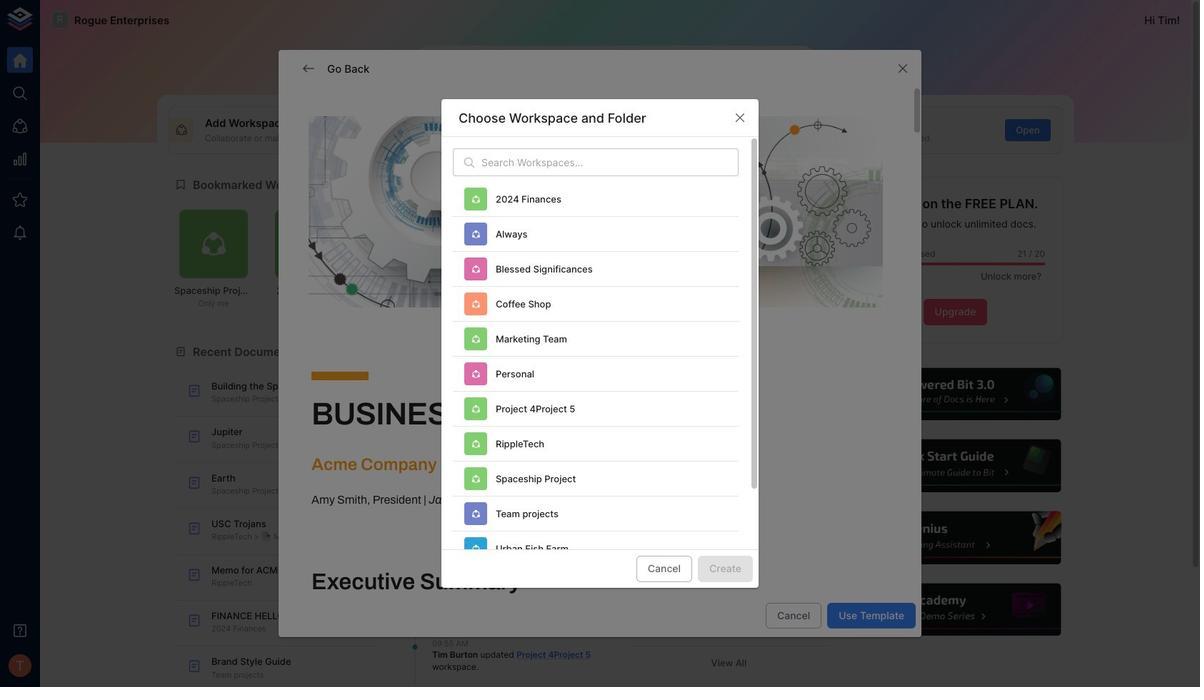 Task type: locate. For each thing, give the bounding box(es) containing it.
1 help image from the top
[[848, 366, 1063, 423]]

help image
[[848, 366, 1063, 423], [848, 438, 1063, 495], [848, 510, 1063, 567], [848, 582, 1063, 639]]

dialog
[[279, 50, 922, 688], [441, 100, 759, 608]]

3 help image from the top
[[848, 510, 1063, 567]]

2 help image from the top
[[848, 438, 1063, 495]]

Search Workspaces... text field
[[481, 149, 739, 177]]



Task type: vqa. For each thing, say whether or not it's contained in the screenshot.
DIALOG
yes



Task type: describe. For each thing, give the bounding box(es) containing it.
4 help image from the top
[[848, 582, 1063, 639]]



